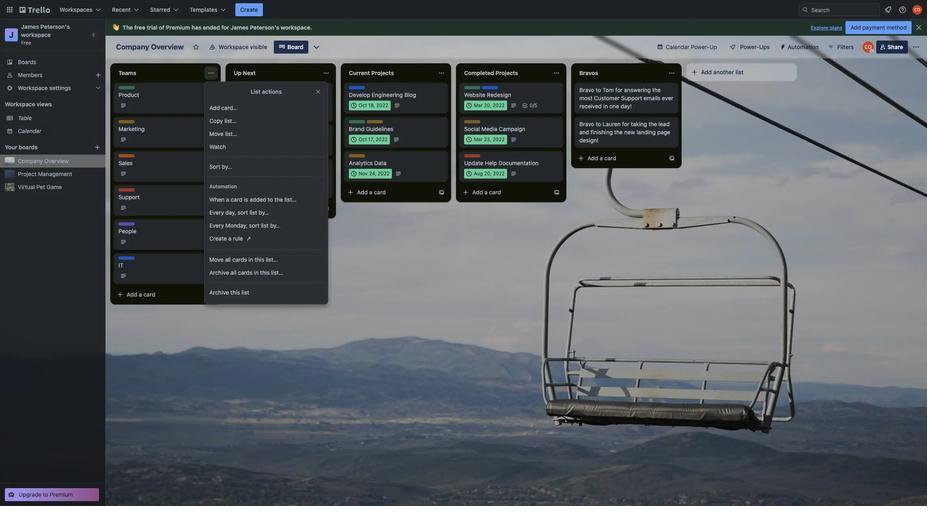 Task type: describe. For each thing, give the bounding box(es) containing it.
move for move all cards in this list…
[[209, 256, 224, 263]]

filters button
[[826, 41, 857, 54]]

create from template… image for completed projects
[[554, 189, 560, 196]]

add for add a card button corresponding to bravos
[[588, 155, 599, 162]]

oct for engineering
[[359, 102, 367, 108]]

color: blue, title: "it" element for it
[[119, 257, 135, 263]]

.
[[311, 24, 312, 31]]

received
[[580, 103, 602, 110]]

virtual pet game
[[18, 184, 62, 190]]

bravo for customer
[[580, 86, 595, 93]]

upgrade to premium link
[[5, 488, 99, 501]]

create for create
[[240, 6, 258, 13]]

teams
[[119, 69, 136, 76]]

another
[[714, 69, 735, 76]]

add for add a card button associated with completed projects
[[473, 189, 483, 196]]

a right when
[[226, 196, 229, 203]]

archive all cards in this list… link
[[205, 266, 328, 279]]

website redesign link
[[464, 91, 559, 99]]

sort by…
[[209, 163, 232, 170]]

workspace inside james peterson's workspace free
[[21, 31, 51, 38]]

ended
[[203, 24, 220, 31]]

aug 20, 2022
[[474, 171, 505, 177]]

mar for website
[[474, 102, 483, 108]]

add another list button
[[687, 63, 797, 81]]

add a card for update help documentation
[[473, 189, 501, 196]]

company overview inside company overview link
[[18, 158, 69, 164]]

james inside james peterson's workspace free
[[21, 23, 39, 30]]

a for up next
[[254, 205, 257, 212]]

customer
[[594, 95, 620, 101]]

workspace settings
[[18, 84, 71, 91]]

color: yellow, title: "marketing" element up the oct 17, 2022
[[367, 120, 391, 126]]

add for up next add a card button
[[242, 205, 253, 212]]

Board name text field
[[112, 41, 188, 54]]

product for product
[[119, 86, 137, 92]]

archive all cards in this list…
[[209, 269, 283, 276]]

0 horizontal spatial by…
[[222, 163, 232, 170]]

marketing marketing
[[119, 120, 145, 132]]

overview inside the board name "text box"
[[151, 43, 184, 51]]

create a rule
[[209, 235, 243, 242]]

color: red, title: "support" element for update
[[464, 154, 483, 160]]

page
[[658, 129, 671, 136]]

of
[[159, 24, 165, 31]]

by for 30%
[[295, 91, 301, 98]]

method
[[887, 24, 907, 31]]

project management
[[18, 171, 72, 177]]

Nov 24, 2022 checkbox
[[349, 169, 392, 179]]

2022 for brand
[[376, 136, 388, 143]]

by for 20%
[[300, 168, 306, 175]]

ship
[[234, 134, 245, 140]]

members
[[18, 71, 42, 78]]

2 horizontal spatial color: blue, title: "it" element
[[482, 86, 499, 92]]

2022 for help
[[493, 171, 505, 177]]

open information menu image
[[899, 6, 907, 14]]

list… down copy list…
[[225, 130, 237, 137]]

list inside button
[[736, 69, 744, 76]]

is
[[244, 196, 248, 203]]

the inside bravo to tom for answering the most customer support emails ever received in one day!
[[653, 86, 661, 93]]

move all cards in this list…
[[209, 256, 278, 263]]

conversion
[[258, 168, 286, 175]]

Teams text field
[[114, 67, 203, 80]]

create from template… image for up next
[[323, 205, 330, 212]]

analytics
[[349, 160, 373, 166]]

Mar 20, 2022 checkbox
[[464, 101, 507, 110]]

update
[[464, 160, 484, 166]]

oct for brand
[[359, 136, 367, 143]]

0 horizontal spatial company
[[18, 158, 43, 164]]

copy list…
[[209, 117, 237, 124]]

starred
[[150, 6, 170, 13]]

mar 20, 2022
[[474, 102, 505, 108]]

copy list… link
[[205, 114, 328, 127]]

list… down card…
[[225, 117, 237, 124]]

color: orange, title: "sales" element
[[119, 154, 135, 160]]

projects for current projects
[[372, 69, 394, 76]]

boards link
[[0, 56, 106, 69]]

calendar for calendar power-up
[[666, 43, 690, 50]]

revenue
[[273, 91, 294, 98]]

christina overa (christinaovera) image
[[913, 5, 923, 15]]

lauren
[[603, 121, 621, 127]]

to for tom
[[596, 86, 602, 93]]

23,
[[484, 136, 492, 143]]

cards for archive
[[238, 269, 253, 276]]

q3 for increase conversion rate by 20% by q3
[[234, 176, 242, 183]]

product for website redesign
[[464, 86, 483, 92]]

marketing up color: orange, title: "sales" element
[[119, 125, 145, 132]]

when
[[209, 196, 225, 203]]

new
[[625, 129, 636, 136]]

company overview link
[[18, 157, 101, 165]]

all for move
[[225, 256, 231, 263]]

add a card down design!
[[588, 155, 617, 162]]

color: yellow, title: "marketing" element for marketing
[[119, 120, 142, 126]]

the down lauren
[[615, 129, 623, 136]]

create from template… image for bravos
[[669, 155, 676, 162]]

2 people from the top
[[119, 228, 136, 235]]

Aug 20, 2022 checkbox
[[464, 169, 508, 179]]

marketing for analytics data
[[349, 154, 373, 160]]

list… down move all cards in this list… link
[[271, 269, 283, 276]]

color: green, title: "product" element left app on the top of page
[[234, 128, 252, 134]]

create button
[[235, 3, 263, 16]]

q3 for increase sales revenue by 30% in q3
[[234, 99, 242, 106]]

/
[[533, 102, 535, 108]]

engineering
[[372, 91, 403, 98]]

in inside bravo to tom for answering the most customer support emails ever received in one day!
[[604, 103, 608, 110]]

Search field
[[809, 4, 880, 16]]

has
[[192, 24, 202, 31]]

one
[[610, 103, 620, 110]]

card left is
[[231, 196, 242, 203]]

monday,
[[226, 222, 248, 229]]

update help documentation link
[[464, 159, 559, 167]]

the up every day, sort list by… link
[[275, 196, 283, 203]]

0 horizontal spatial overview
[[44, 158, 69, 164]]

primary element
[[0, 0, 928, 19]]

to right added
[[268, 196, 273, 203]]

in inside move all cards in this list… link
[[249, 256, 253, 263]]

in inside the 'archive all cards in this list…' link
[[254, 269, 259, 276]]

brand
[[349, 125, 365, 132]]

your
[[5, 144, 17, 151]]

list down when a card is added to the list…
[[250, 209, 257, 216]]

explore plans
[[811, 25, 843, 31]]

card for bravos
[[605, 155, 617, 162]]

current
[[349, 69, 370, 76]]

color: green, title: "product" element up 'oct 17, 2022' checkbox
[[349, 120, 368, 126]]

every day, sort list by… link
[[205, 206, 328, 219]]

workspace views
[[5, 101, 52, 108]]

color: green, title: "product" element down 'completed'
[[464, 86, 483, 92]]

every day, sort list by…
[[209, 209, 269, 216]]

product it website redesign
[[464, 86, 511, 98]]

20%
[[307, 168, 319, 175]]

it inside the product it website redesign
[[482, 86, 487, 92]]

actions
[[262, 88, 282, 95]]

add a card button for teams
[[114, 288, 205, 301]]

Up Next text field
[[229, 67, 318, 80]]

support inside support support
[[119, 188, 138, 194]]

taking
[[631, 121, 647, 127]]

1 horizontal spatial workspace
[[281, 24, 311, 31]]

increase sales revenue by 30% in q3 link
[[234, 91, 328, 107]]

power-ups button
[[724, 41, 775, 54]]

create from template… image for current projects
[[438, 189, 445, 196]]

create for create a rule
[[209, 235, 227, 242]]

ever
[[662, 95, 674, 101]]

1 horizontal spatial up
[[710, 43, 718, 50]]

card for up next
[[259, 205, 271, 212]]

people inside people people
[[119, 222, 135, 229]]

j link
[[5, 28, 18, 41]]

marketing inside "product marketing brand guidelines"
[[367, 120, 391, 126]]

workspace settings button
[[0, 82, 106, 95]]

increase for increase conversion rate by 20% by q3
[[234, 168, 256, 175]]

every for every monday, sort list by…
[[209, 222, 224, 229]]

every monday, sort list by… link
[[205, 219, 328, 232]]

emails
[[644, 95, 661, 101]]

the up landing
[[649, 121, 657, 127]]

color: green, title: "product" element down teams
[[119, 86, 137, 92]]

app
[[258, 134, 268, 140]]

when a card is added to the list… link
[[205, 193, 328, 206]]

bravo to lauren for taking the lead and finishing the new landing page design!
[[580, 121, 671, 144]]

calendar power-up link
[[653, 41, 722, 54]]

this for archive all cards in this list…
[[260, 269, 270, 276]]

james peterson's workspace free
[[21, 23, 71, 46]]

1 horizontal spatial peterson's
[[250, 24, 279, 31]]

redesign
[[487, 91, 511, 98]]

add a card for analytics data
[[357, 189, 386, 196]]

add a card button for completed projects
[[460, 186, 551, 199]]

answering
[[625, 86, 651, 93]]

color: blue, title: "it" element for develop
[[349, 86, 365, 92]]

all for archive
[[231, 269, 236, 276]]

templates
[[190, 6, 218, 13]]

0 notifications image
[[884, 5, 894, 15]]

this member is an admin of this board. image
[[870, 49, 874, 53]]

ship ios app link
[[234, 133, 328, 141]]

campaign
[[499, 125, 526, 132]]

20, for help
[[485, 171, 492, 177]]

add a card button for bravos
[[575, 152, 666, 165]]

project
[[18, 171, 36, 177]]

list
[[251, 88, 261, 95]]

your boards with 3 items element
[[5, 143, 82, 152]]

1 horizontal spatial premium
[[166, 24, 190, 31]]

sm image
[[777, 41, 788, 52]]

filters
[[838, 43, 854, 50]]

in inside increase sales revenue by 30% in q3
[[317, 91, 321, 98]]

color: red, title: "support" element for support
[[119, 188, 138, 194]]

17,
[[369, 136, 375, 143]]

2 sales from the top
[[119, 160, 133, 166]]

for for bravo to tom for answering the most customer support emails ever received in one day!
[[616, 86, 623, 93]]

members link
[[0, 69, 106, 82]]

a for current projects
[[369, 189, 373, 196]]

sort
[[209, 163, 221, 170]]

bravo for and
[[580, 121, 595, 127]]

1 power- from the left
[[691, 43, 710, 50]]

it inside the it it
[[119, 257, 123, 263]]



Task type: vqa. For each thing, say whether or not it's contained in the screenshot.
guest
no



Task type: locate. For each thing, give the bounding box(es) containing it.
support link
[[119, 193, 213, 201]]

card down added
[[259, 205, 271, 212]]

increase right sort by…
[[234, 168, 256, 175]]

1 vertical spatial overview
[[44, 158, 69, 164]]

20, inside mar 20, 2022 option
[[484, 102, 492, 108]]

0 horizontal spatial peterson's
[[40, 23, 70, 30]]

2 every from the top
[[209, 222, 224, 229]]

social
[[464, 125, 480, 132]]

sort right day,
[[238, 209, 248, 216]]

projects inside current projects 'text field'
[[372, 69, 394, 76]]

1 vertical spatial company
[[18, 158, 43, 164]]

0 horizontal spatial projects
[[372, 69, 394, 76]]

workspace up board
[[281, 24, 311, 31]]

1 vertical spatial increase
[[234, 168, 256, 175]]

list down archive all cards in this list…
[[242, 289, 249, 296]]

q3
[[234, 99, 242, 106], [234, 176, 242, 183]]

1 horizontal spatial calendar
[[666, 43, 690, 50]]

add for add another list button
[[702, 69, 712, 76]]

support down sales sales
[[119, 188, 138, 194]]

1 every from the top
[[209, 209, 224, 216]]

in down move all cards in this list… link
[[254, 269, 259, 276]]

2 20, from the top
[[485, 171, 492, 177]]

workspace up the free
[[21, 31, 51, 38]]

0 vertical spatial mar
[[474, 102, 483, 108]]

workspace inside popup button
[[18, 84, 48, 91]]

sales up support support
[[119, 160, 133, 166]]

0 vertical spatial increase
[[234, 91, 256, 98]]

0 horizontal spatial calendar
[[18, 127, 41, 134]]

list right 'another'
[[736, 69, 744, 76]]

customize views image
[[312, 43, 321, 51]]

0 horizontal spatial create
[[209, 235, 227, 242]]

product for brand guidelines
[[349, 120, 368, 126]]

create from template… image
[[669, 155, 676, 162], [438, 189, 445, 196], [554, 189, 560, 196], [323, 205, 330, 212]]

support up day!
[[621, 95, 643, 101]]

a down added
[[254, 205, 257, 212]]

sales
[[258, 91, 271, 98]]

0 vertical spatial cards
[[233, 256, 247, 263]]

by right 20%
[[321, 168, 327, 175]]

by inside increase sales revenue by 30% in q3
[[295, 91, 301, 98]]

company overview
[[116, 43, 184, 51], [18, 158, 69, 164]]

in right '30%'
[[317, 91, 321, 98]]

and
[[580, 129, 590, 136]]

1 vertical spatial oct
[[359, 136, 367, 143]]

1 horizontal spatial company
[[116, 43, 149, 51]]

workspace down members
[[18, 84, 48, 91]]

card
[[605, 155, 617, 162], [374, 189, 386, 196], [489, 189, 501, 196], [231, 196, 242, 203], [259, 205, 271, 212], [144, 291, 156, 298]]

0 horizontal spatial power-
[[691, 43, 710, 50]]

move list…
[[209, 130, 237, 137]]

calendar
[[666, 43, 690, 50], [18, 127, 41, 134]]

for inside bravo to lauren for taking the lead and finishing the new landing page design!
[[623, 121, 630, 127]]

day!
[[621, 103, 632, 110]]

0 vertical spatial calendar
[[666, 43, 690, 50]]

0 horizontal spatial sort
[[238, 209, 248, 216]]

archive for archive this list
[[209, 289, 229, 296]]

recent button
[[107, 3, 144, 16]]

1 horizontal spatial color: red, title: "support" element
[[464, 154, 483, 160]]

a for completed projects
[[485, 189, 488, 196]]

add a card for sales
[[127, 291, 156, 298]]

0 vertical spatial workspace
[[281, 24, 311, 31]]

1 increase from the top
[[234, 91, 256, 98]]

1 vertical spatial move
[[209, 256, 224, 263]]

it
[[349, 86, 354, 92], [482, 86, 487, 92], [119, 257, 123, 263], [119, 262, 124, 269]]

2022 right the 18,
[[377, 102, 388, 108]]

payment
[[863, 24, 886, 31]]

1 mar from the top
[[474, 102, 483, 108]]

1 horizontal spatial james
[[231, 24, 249, 31]]

1 20, from the top
[[484, 102, 492, 108]]

rate
[[288, 168, 298, 175]]

0 vertical spatial q3
[[234, 99, 242, 106]]

archive this list link
[[205, 286, 328, 299]]

overview up the management
[[44, 158, 69, 164]]

increase inside the increase conversion rate by 20% by q3
[[234, 168, 256, 175]]

1 horizontal spatial company overview
[[116, 43, 184, 51]]

marketing inside marketing social media campaign
[[464, 120, 488, 126]]

0 vertical spatial every
[[209, 209, 224, 216]]

show menu image
[[913, 43, 921, 51]]

q3 up copy list…
[[234, 99, 242, 106]]

0 vertical spatial premium
[[166, 24, 190, 31]]

by… down when a card is added to the list… link
[[259, 209, 269, 216]]

👋 the free trial of premium has ended for james peterson's workspace .
[[112, 24, 312, 31]]

1 archive from the top
[[209, 269, 229, 276]]

by right rate
[[300, 168, 306, 175]]

2 projects from the left
[[496, 69, 518, 76]]

mar left 23,
[[474, 136, 483, 143]]

color: blue, title: "it" element up mar 20, 2022
[[482, 86, 499, 92]]

1 vertical spatial sort
[[249, 222, 260, 229]]

color: red, title: "support" element down sales sales
[[119, 188, 138, 194]]

workspace
[[281, 24, 311, 31], [21, 31, 51, 38]]

by… right sort
[[222, 163, 232, 170]]

create from template… image
[[208, 292, 214, 298]]

1 vertical spatial archive
[[209, 289, 229, 296]]

to for premium
[[43, 491, 48, 498]]

free
[[134, 24, 145, 31]]

0 vertical spatial all
[[225, 256, 231, 263]]

to inside bravo to lauren for taking the lead and finishing the new landing page design!
[[596, 121, 602, 127]]

2 horizontal spatial by…
[[270, 222, 281, 229]]

sort for day,
[[238, 209, 248, 216]]

every monday, sort list by…
[[209, 222, 281, 229]]

2022 for media
[[493, 136, 505, 143]]

support up color: purple, title: "people" element
[[119, 194, 140, 201]]

0
[[530, 102, 533, 108]]

by… down every day, sort list by… link
[[270, 222, 281, 229]]

automation down explore
[[788, 43, 819, 50]]

social media campaign link
[[464, 125, 559, 133]]

1 vertical spatial bravo
[[580, 121, 595, 127]]

0 vertical spatial this
[[255, 256, 264, 263]]

color: yellow, title: "marketing" element
[[119, 120, 142, 126], [367, 120, 391, 126], [464, 120, 488, 126], [349, 154, 373, 160]]

color: yellow, title: "marketing" element for social media campaign
[[464, 120, 488, 126]]

the up emails
[[653, 86, 661, 93]]

calendar link
[[18, 127, 101, 135]]

cards for move
[[233, 256, 247, 263]]

premium right upgrade
[[50, 491, 73, 498]]

up next
[[234, 69, 256, 76]]

2022
[[377, 102, 388, 108], [493, 102, 505, 108], [376, 136, 388, 143], [493, 136, 505, 143], [378, 171, 390, 177], [493, 171, 505, 177]]

power-ups
[[741, 43, 770, 50]]

1 vertical spatial 20,
[[485, 171, 492, 177]]

workspace
[[219, 43, 249, 50], [18, 84, 48, 91], [5, 101, 35, 108]]

cards up archive all cards in this list…
[[233, 256, 247, 263]]

1 horizontal spatial overview
[[151, 43, 184, 51]]

blog
[[405, 91, 416, 98]]

2022 down the redesign
[[493, 102, 505, 108]]

add a card
[[588, 155, 617, 162], [357, 189, 386, 196], [473, 189, 501, 196], [242, 205, 271, 212], [127, 291, 156, 298]]

0 vertical spatial move
[[209, 130, 224, 137]]

people up the it it
[[119, 228, 136, 235]]

all
[[225, 256, 231, 263], [231, 269, 236, 276]]

card down the aug 20, 2022
[[489, 189, 501, 196]]

company overview up project management
[[18, 158, 69, 164]]

pet
[[36, 184, 45, 190]]

add a card down nov 24, 2022 option
[[357, 189, 386, 196]]

0 horizontal spatial premium
[[50, 491, 73, 498]]

tom
[[603, 86, 614, 93]]

archive up the archive this list at bottom
[[209, 269, 229, 276]]

1 bravo from the top
[[580, 86, 595, 93]]

color: red, title: "support" element
[[464, 154, 483, 160], [119, 188, 138, 194]]

add a card button down bravo to lauren for taking the lead and finishing the new landing page design!
[[575, 152, 666, 165]]

in down customer
[[604, 103, 608, 110]]

1 vertical spatial up
[[234, 69, 242, 76]]

automation inside button
[[788, 43, 819, 50]]

support support
[[119, 188, 140, 201]]

marketing
[[119, 120, 142, 126], [367, 120, 391, 126], [464, 120, 488, 126], [119, 125, 145, 132], [349, 154, 373, 160]]

Oct 18, 2022 checkbox
[[349, 101, 391, 110]]

1 vertical spatial q3
[[234, 176, 242, 183]]

mar 23, 2022
[[474, 136, 505, 143]]

color: green, title: "product" element
[[119, 86, 137, 92], [464, 86, 483, 92], [349, 120, 368, 126], [234, 128, 252, 134]]

1 vertical spatial automation
[[209, 184, 237, 190]]

help
[[485, 160, 497, 166]]

0 vertical spatial company
[[116, 43, 149, 51]]

q3 up when a card is added to the list…
[[234, 176, 242, 183]]

up inside text field
[[234, 69, 242, 76]]

oct
[[359, 102, 367, 108], [359, 136, 367, 143]]

by… for day,
[[259, 209, 269, 216]]

a down it link
[[139, 291, 142, 298]]

5
[[535, 102, 538, 108]]

projects up the it develop engineering blog at the top of page
[[372, 69, 394, 76]]

sort by… link
[[205, 160, 328, 173]]

1 vertical spatial workspace
[[18, 84, 48, 91]]

add a card down aug 20, 2022 checkbox
[[473, 189, 501, 196]]

create inside button
[[240, 6, 258, 13]]

create left rule
[[209, 235, 227, 242]]

peterson's
[[40, 23, 70, 30], [250, 24, 279, 31]]

color: blue, title: "it" element down people people
[[119, 257, 135, 263]]

1 people from the top
[[119, 222, 135, 229]]

2 q3 from the top
[[234, 176, 242, 183]]

projects
[[372, 69, 394, 76], [496, 69, 518, 76]]

peterson's up visible
[[250, 24, 279, 31]]

20, inside aug 20, 2022 checkbox
[[485, 171, 492, 177]]

color: purple, title: "people" element
[[119, 222, 135, 229]]

1 vertical spatial company overview
[[18, 158, 69, 164]]

card for current projects
[[374, 189, 386, 196]]

brand guidelines link
[[349, 125, 443, 133]]

rule
[[233, 235, 243, 242]]

increase sales revenue by 30% in q3
[[234, 91, 321, 106]]

views
[[37, 101, 52, 108]]

james peterson's workspace link
[[21, 23, 71, 38]]

projects inside completed projects text box
[[496, 69, 518, 76]]

1 horizontal spatial power-
[[741, 43, 760, 50]]

product product
[[119, 86, 139, 98]]

company inside the board name "text box"
[[116, 43, 149, 51]]

increase conversion rate by 20% by q3
[[234, 168, 327, 183]]

Oct 17, 2022 checkbox
[[349, 135, 390, 145]]

1 horizontal spatial create
[[240, 6, 258, 13]]

bravo to lauren for taking the lead and finishing the new landing page design! link
[[580, 120, 674, 145]]

color: yellow, title: "marketing" element for analytics data
[[349, 154, 373, 160]]

0 vertical spatial sort
[[238, 209, 248, 216]]

to right upgrade
[[43, 491, 48, 498]]

virtual pet game link
[[18, 183, 101, 191]]

marketing up the oct 17, 2022
[[367, 120, 391, 126]]

workspace for workspace views
[[5, 101, 35, 108]]

every for every day, sort list by…
[[209, 209, 224, 216]]

1 horizontal spatial projects
[[496, 69, 518, 76]]

by left '30%'
[[295, 91, 301, 98]]

2 move from the top
[[209, 256, 224, 263]]

increase inside increase sales revenue by 30% in q3
[[234, 91, 256, 98]]

1 vertical spatial create
[[209, 235, 227, 242]]

1 sales from the top
[[119, 154, 131, 160]]

add for add a card button related to teams
[[127, 291, 137, 298]]

premium right of
[[166, 24, 190, 31]]

ios
[[247, 134, 256, 140]]

share button
[[877, 41, 909, 54]]

list… down the increase conversion rate by 20% by q3 link
[[285, 196, 297, 203]]

marketing up the nov
[[349, 154, 373, 160]]

oct 17, 2022
[[359, 136, 388, 143]]

1 horizontal spatial sort
[[249, 222, 260, 229]]

card…
[[221, 104, 238, 111]]

nov 24, 2022
[[359, 171, 390, 177]]

by…
[[222, 163, 232, 170], [259, 209, 269, 216], [270, 222, 281, 229]]

people down support support
[[119, 222, 135, 229]]

0 vertical spatial overview
[[151, 43, 184, 51]]

2022 for data
[[378, 171, 390, 177]]

1 vertical spatial every
[[209, 222, 224, 229]]

color: yellow, title: "marketing" element down product product
[[119, 120, 142, 126]]

1 vertical spatial for
[[616, 86, 623, 93]]

card down it link
[[144, 291, 156, 298]]

for right ended
[[222, 24, 229, 31]]

2 increase from the top
[[234, 168, 256, 175]]

0 vertical spatial color: red, title: "support" element
[[464, 154, 483, 160]]

cards inside the 'archive all cards in this list…' link
[[238, 269, 253, 276]]

banner
[[106, 19, 928, 36]]

bravo to tom for answering the most customer support emails ever received in one day!
[[580, 86, 674, 110]]

add for current projects add a card button
[[357, 189, 368, 196]]

it link
[[119, 261, 213, 270]]

20, for website
[[484, 102, 492, 108]]

automation
[[788, 43, 819, 50], [209, 184, 237, 190]]

company overview down trial
[[116, 43, 184, 51]]

in up archive all cards in this list…
[[249, 256, 253, 263]]

2 power- from the left
[[741, 43, 760, 50]]

2 mar from the top
[[474, 136, 483, 143]]

to inside bravo to tom for answering the most customer support emails ever received in one day!
[[596, 86, 602, 93]]

projects for completed projects
[[496, 69, 518, 76]]

visible
[[250, 43, 267, 50]]

watch
[[209, 143, 226, 150]]

bravo inside bravo to lauren for taking the lead and finishing the new landing page design!
[[580, 121, 595, 127]]

2 vertical spatial for
[[623, 121, 630, 127]]

a
[[600, 155, 603, 162], [369, 189, 373, 196], [485, 189, 488, 196], [226, 196, 229, 203], [254, 205, 257, 212], [228, 235, 232, 242], [139, 291, 142, 298]]

1 vertical spatial calendar
[[18, 127, 41, 134]]

company
[[116, 43, 149, 51], [18, 158, 43, 164]]

1 vertical spatial color: red, title: "support" element
[[119, 188, 138, 194]]

20, right aug
[[485, 171, 492, 177]]

1 vertical spatial by…
[[259, 209, 269, 216]]

color: yellow, title: "marketing" element up the nov
[[349, 154, 373, 160]]

add a card button down the aug 20, 2022
[[460, 186, 551, 199]]

2 archive from the top
[[209, 289, 229, 296]]

automation button
[[777, 41, 824, 54]]

1 vertical spatial premium
[[50, 491, 73, 498]]

company overview inside the board name "text box"
[[116, 43, 184, 51]]

copy
[[209, 117, 223, 124]]

0 horizontal spatial up
[[234, 69, 242, 76]]

calendar for calendar
[[18, 127, 41, 134]]

Bravos text field
[[575, 67, 664, 80]]

add payment method button
[[846, 21, 912, 34]]

q3 inside the increase conversion rate by 20% by q3
[[234, 176, 242, 183]]

0 vertical spatial company overview
[[116, 43, 184, 51]]

2 oct from the top
[[359, 136, 367, 143]]

a for bravos
[[600, 155, 603, 162]]

increase left "sales"
[[234, 91, 256, 98]]

boards
[[19, 144, 38, 151]]

list… up the 'archive all cards in this list…' link
[[266, 256, 278, 263]]

1 vertical spatial all
[[231, 269, 236, 276]]

a left rule
[[228, 235, 232, 242]]

power- up add another list button
[[741, 43, 760, 50]]

a down aug 20, 2022 checkbox
[[485, 189, 488, 196]]

archive down archive all cards in this list…
[[209, 289, 229, 296]]

1 horizontal spatial by…
[[259, 209, 269, 216]]

product inside the product it website redesign
[[464, 86, 483, 92]]

james
[[21, 23, 39, 30], [231, 24, 249, 31]]

product inside product ship ios app
[[234, 128, 252, 134]]

website
[[464, 91, 486, 98]]

card for completed projects
[[489, 189, 501, 196]]

list down every day, sort list by… link
[[261, 222, 269, 229]]

sort for monday,
[[249, 222, 260, 229]]

0 vertical spatial archive
[[209, 269, 229, 276]]

it inside the it develop engineering blog
[[349, 86, 354, 92]]

add a card button for up next
[[229, 202, 320, 215]]

search image
[[803, 6, 809, 13]]

share
[[888, 43, 904, 50]]

card for teams
[[144, 291, 156, 298]]

it it
[[119, 257, 124, 269]]

all down the create a rule
[[225, 256, 231, 263]]

list actions
[[251, 88, 282, 95]]

workspace navigation collapse icon image
[[89, 29, 100, 41]]

marketing up mar 23, 2022 option
[[464, 120, 488, 126]]

every down when
[[209, 209, 224, 216]]

banner containing 👋
[[106, 19, 928, 36]]

product ship ios app
[[234, 128, 268, 140]]

oct left the 18,
[[359, 102, 367, 108]]

bravo up and
[[580, 121, 595, 127]]

0 vertical spatial automation
[[788, 43, 819, 50]]

up left next
[[234, 69, 242, 76]]

peterson's inside james peterson's workspace free
[[40, 23, 70, 30]]

create a rule link
[[205, 232, 328, 246]]

1 move from the top
[[209, 130, 224, 137]]

a for teams
[[139, 291, 142, 298]]

workspace for workspace settings
[[18, 84, 48, 91]]

power- inside 'button'
[[741, 43, 760, 50]]

a down nov 24, 2022 option
[[369, 189, 373, 196]]

every
[[209, 209, 224, 216], [209, 222, 224, 229]]

1 horizontal spatial color: blue, title: "it" element
[[349, 86, 365, 92]]

2 vertical spatial this
[[231, 289, 240, 296]]

Completed Projects text field
[[460, 67, 549, 80]]

to up finishing
[[596, 121, 602, 127]]

0 vertical spatial create
[[240, 6, 258, 13]]

add a card button down it link
[[114, 288, 205, 301]]

0 / 5
[[530, 102, 538, 108]]

1 vertical spatial workspace
[[21, 31, 51, 38]]

workspace inside button
[[219, 43, 249, 50]]

increase for increase sales revenue by 30% in q3
[[234, 91, 256, 98]]

to left tom
[[596, 86, 602, 93]]

oct left '17,'
[[359, 136, 367, 143]]

this down move all cards in this list… link
[[260, 269, 270, 276]]

next
[[243, 69, 256, 76]]

by… for monday,
[[270, 222, 281, 229]]

Current Projects text field
[[344, 67, 434, 80]]

2 vertical spatial workspace
[[5, 101, 35, 108]]

0 vertical spatial 20,
[[484, 102, 492, 108]]

0 horizontal spatial automation
[[209, 184, 237, 190]]

sales link
[[119, 159, 213, 167]]

add a card for increase conversion rate by 20% by q3
[[242, 205, 271, 212]]

0 horizontal spatial color: red, title: "support" element
[[119, 188, 138, 194]]

calendar power-up
[[666, 43, 718, 50]]

cards inside move all cards in this list… link
[[233, 256, 247, 263]]

archive for archive all cards in this list…
[[209, 269, 229, 276]]

0 horizontal spatial james
[[21, 23, 39, 30]]

mar for media
[[474, 136, 483, 143]]

bravo inside bravo to tom for answering the most customer support emails ever received in one day!
[[580, 86, 595, 93]]

0 vertical spatial oct
[[359, 102, 367, 108]]

marketing for social media campaign
[[464, 120, 488, 126]]

upgrade to premium
[[19, 491, 73, 498]]

support up aug
[[464, 154, 483, 160]]

cards down the move all cards in this list…
[[238, 269, 253, 276]]

this up the 'archive all cards in this list…' link
[[255, 256, 264, 263]]

Mar 23, 2022 checkbox
[[464, 135, 507, 145]]

add a card button for current projects
[[344, 186, 435, 199]]

0 vertical spatial for
[[222, 24, 229, 31]]

card down finishing
[[605, 155, 617, 162]]

0 vertical spatial bravo
[[580, 86, 595, 93]]

to for lauren
[[596, 121, 602, 127]]

back to home image
[[19, 3, 50, 16]]

2 vertical spatial by…
[[270, 222, 281, 229]]

data
[[375, 160, 387, 166]]

2022 down help
[[493, 171, 505, 177]]

move for move list…
[[209, 130, 224, 137]]

0 vertical spatial by…
[[222, 163, 232, 170]]

sales inside sales sales
[[119, 154, 131, 160]]

power-
[[691, 43, 710, 50], [741, 43, 760, 50]]

calendar inside calendar link
[[18, 127, 41, 134]]

workspace for workspace visible
[[219, 43, 249, 50]]

1 q3 from the top
[[234, 99, 242, 106]]

1 vertical spatial this
[[260, 269, 270, 276]]

projects up website redesign link at the right of page
[[496, 69, 518, 76]]

product inside "product marketing brand guidelines"
[[349, 120, 368, 126]]

0 horizontal spatial workspace
[[21, 31, 51, 38]]

starred button
[[145, 3, 183, 16]]

q3 inside increase sales revenue by 30% in q3
[[234, 99, 242, 106]]

workspace up table
[[5, 101, 35, 108]]

boards
[[18, 58, 36, 65]]

this for move all cards in this list…
[[255, 256, 264, 263]]

color: blue, title: "it" element
[[349, 86, 365, 92], [482, 86, 499, 92], [119, 257, 135, 263]]

power- up add another list
[[691, 43, 710, 50]]

2 bravo from the top
[[580, 121, 595, 127]]

support inside bravo to tom for answering the most customer support emails ever received in one day!
[[621, 95, 643, 101]]

christina overa (christinaovera) image
[[863, 41, 874, 53]]

product inside product product
[[119, 86, 137, 92]]

for right tom
[[616, 86, 623, 93]]

0 vertical spatial workspace
[[219, 43, 249, 50]]

1 horizontal spatial automation
[[788, 43, 819, 50]]

1 oct from the top
[[359, 102, 367, 108]]

every up the create a rule
[[209, 222, 224, 229]]

2022 for website
[[493, 102, 505, 108]]

0 horizontal spatial color: blue, title: "it" element
[[119, 257, 135, 263]]

star or unstar board image
[[193, 44, 199, 50]]

1 projects from the left
[[372, 69, 394, 76]]

0 horizontal spatial company overview
[[18, 158, 69, 164]]

support inside support update help documentation
[[464, 154, 483, 160]]

for for bravo to lauren for taking the lead and finishing the new landing page design!
[[623, 121, 630, 127]]

2022 for engineering
[[377, 102, 388, 108]]

workspace left visible
[[219, 43, 249, 50]]

color: yellow, title: "marketing" element up mar 23, 2022 option
[[464, 120, 488, 126]]

table
[[18, 114, 32, 121]]

marketing inside marketing marketing
[[119, 120, 142, 126]]

1 vertical spatial cards
[[238, 269, 253, 276]]

for inside bravo to tom for answering the most customer support emails ever received in one day!
[[616, 86, 623, 93]]

1 vertical spatial mar
[[474, 136, 483, 143]]

add board image
[[94, 144, 101, 151]]

marketing inside 'marketing analytics data'
[[349, 154, 373, 160]]

20, down the product it website redesign
[[484, 102, 492, 108]]

wave image
[[112, 24, 119, 31]]

table link
[[18, 114, 101, 122]]

0 vertical spatial up
[[710, 43, 718, 50]]

marketing for marketing
[[119, 120, 142, 126]]

calendar inside calendar power-up link
[[666, 43, 690, 50]]



